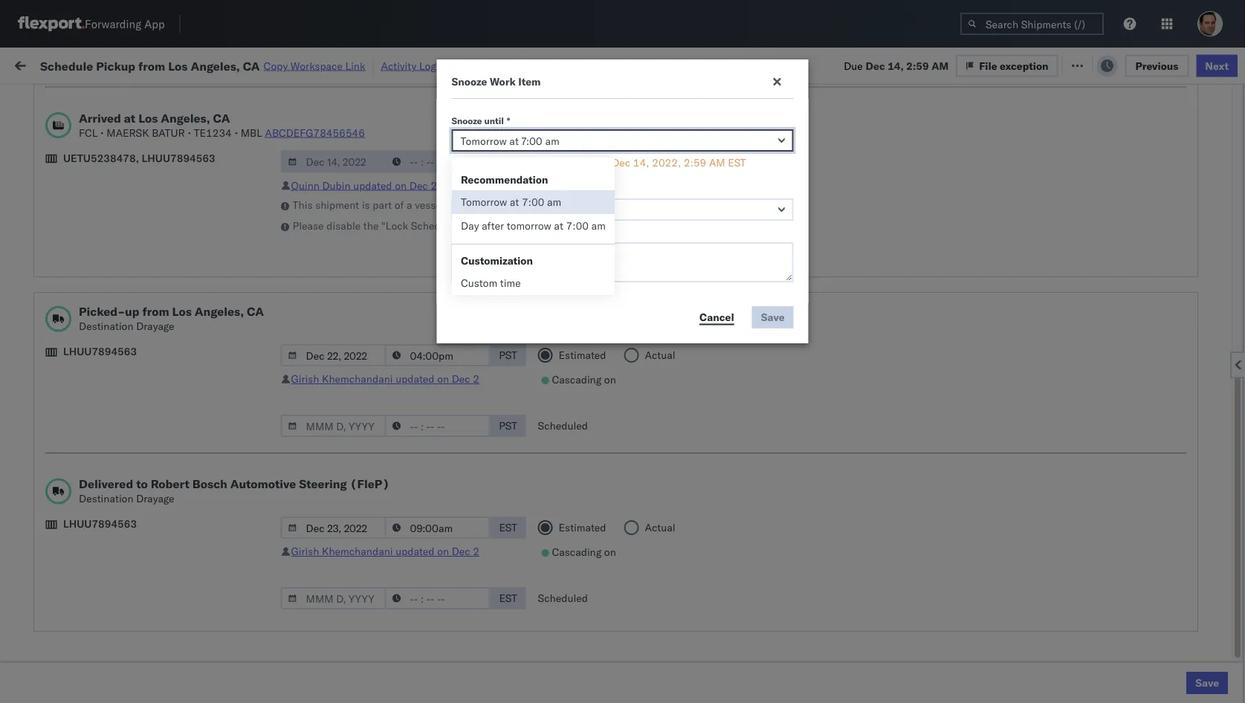 Task type: locate. For each thing, give the bounding box(es) containing it.
batch action
[[1162, 58, 1227, 71]]

maersk up tomorrow
[[504, 198, 548, 211]]

cascading for delivered to robert bosch automotive steering (flep)
[[552, 546, 602, 559]]

0 vertical spatial omkar sav
[[1198, 247, 1245, 260]]

upload customs clearance documents down the picked-
[[34, 337, 163, 365]]

-- : -- -- text field
[[385, 344, 490, 366], [385, 517, 490, 539], [385, 587, 490, 610]]

2:59 am edt, nov 5, 2022 down please
[[239, 280, 370, 293]]

mmm d, yyyy text field up dubin
[[281, 151, 386, 173]]

0 vertical spatial upload customs clearance documents button
[[34, 140, 211, 171]]

for
[[142, 92, 154, 103], [588, 198, 601, 211]]

am down details.
[[591, 219, 606, 232]]

2023 for schedule delivery appointment
[[353, 509, 378, 522]]

1 resize handle column header from the left
[[213, 115, 230, 703]]

schedule delivery appointment for schedule delivery appointment link associated with 11:30
[[34, 508, 183, 521]]

pickup down schedule pickup from rotterdam, netherlands on the bottom left
[[81, 566, 113, 579]]

actual
[[645, 349, 675, 362], [645, 521, 675, 534]]

2 vertical spatial 11:30
[[239, 607, 268, 620]]

0 vertical spatial of
[[600, 156, 609, 169]]

drayage down robert
[[136, 492, 174, 505]]

schedule pickup from rotterdam, netherlands button
[[34, 533, 211, 564]]

los inside arrived at los angeles, ca fcl • maersk batur • te1234 • mbl abcdefg78456546
[[138, 110, 158, 125]]

girish khemchandani updated on dec 2 button for delivered to robert bosch automotive steering (flep)
[[291, 545, 479, 558]]

• down arrived
[[100, 126, 104, 139]]

customs down the picked-
[[71, 337, 112, 350]]

snooze left 'mode'
[[403, 122, 432, 133]]

schedule delivery appointment button for 11:30 pm est, jan 23, 2023
[[34, 507, 183, 524]]

copy workspace link button
[[264, 59, 365, 72]]

Tomorrow at 7:00 am text field
[[452, 129, 794, 152]]

work for import
[[161, 58, 187, 71]]

2 schedule delivery appointment button from the top
[[34, 377, 183, 393]]

0 vertical spatial schedule delivery appointment link
[[34, 278, 183, 293]]

1 upload customs clearance documents link from the top
[[34, 140, 211, 170]]

0 vertical spatial -- : -- -- text field
[[385, 151, 490, 173]]

0 vertical spatial actual
[[645, 349, 675, 362]]

at right see
[[510, 196, 519, 209]]

status : ready for work, blocked, in progress
[[80, 92, 269, 103]]

2022 right 24,
[[350, 443, 376, 456]]

nov down please
[[310, 280, 329, 293]]

upload customs clearance documents button
[[34, 140, 211, 171], [34, 336, 211, 368]]

bosch ocean test
[[552, 182, 637, 195], [648, 182, 733, 195], [552, 214, 637, 227], [648, 214, 733, 227], [552, 247, 637, 260], [552, 280, 637, 293], [648, 280, 733, 293], [648, 313, 733, 326], [552, 345, 637, 358], [648, 345, 733, 358], [552, 378, 637, 391], [552, 411, 637, 424], [552, 443, 637, 456], [648, 443, 733, 456]]

work right import
[[161, 58, 187, 71]]

est, down 2:59 am est, jan 13, 2023
[[290, 509, 312, 522]]

appointment down uetu5238478, lhuu7894563
[[122, 181, 183, 194]]

1 flex- from the top
[[821, 280, 853, 293]]

4 schedule pickup from los angeles, ca from the top
[[34, 468, 200, 496]]

2 flex- from the top
[[821, 443, 853, 456]]

is up recommendation
[[503, 156, 511, 169]]

est, up 2:59 am est, jan 25, 2023
[[290, 542, 312, 555]]

dubin
[[322, 179, 351, 192]]

0 vertical spatial confirm
[[34, 403, 72, 416]]

1 vertical spatial upload customs clearance documents
[[34, 337, 163, 365]]

batch action button
[[1139, 53, 1237, 75]]

1 vertical spatial drayage
[[136, 492, 174, 505]]

is left the part
[[362, 198, 370, 211]]

1 -- : -- -- text field from the top
[[385, 151, 490, 173]]

1 vertical spatial -- : -- -- text field
[[385, 415, 490, 437]]

upload customs clearance documents for first upload customs clearance documents button from the bottom of the page
[[34, 337, 163, 365]]

0 vertical spatial 14,
[[888, 59, 904, 72]]

jan for schedule pickup from rotterdam, netherlands
[[315, 542, 331, 555]]

1 vertical spatial scheduled
[[538, 592, 588, 605]]

Select snooze reason text field
[[452, 198, 794, 221]]

work inside 'button'
[[161, 58, 187, 71]]

1 girish khemchandani updated on dec 2 button from the top
[[291, 372, 479, 385]]

0 vertical spatial girish khemchandani updated on dec 2
[[291, 372, 479, 385]]

1 cascading from the top
[[552, 373, 602, 386]]

arrived at los angeles, ca fcl • maersk batur • te1234 • mbl abcdefg78456546
[[79, 110, 365, 139]]

2:59 am edt, nov 5, 2022 down 3:00 am edt, aug 19, 2022
[[239, 182, 370, 195]]

tomorrow
[[461, 196, 507, 209]]

schedule delivery appointment button
[[34, 278, 183, 295], [34, 377, 183, 393], [34, 507, 183, 524]]

1 horizontal spatial •
[[188, 126, 191, 139]]

4 edt, from the top
[[284, 280, 307, 293]]

from inside picked-up from los angeles, ca destination drayage
[[142, 304, 169, 319]]

0 vertical spatial maersk
[[106, 126, 149, 139]]

1 vertical spatial upload customs clearance documents link
[[34, 336, 211, 366]]

aug
[[310, 149, 330, 162]]

actual for delivered to robert bosch automotive steering (flep)
[[645, 521, 675, 534]]

schedule delivery appointment link for 11:30
[[34, 507, 183, 522]]

2022 up 2:00 am est, nov 9, 2022
[[344, 313, 370, 326]]

confirm inside "confirm pickup from los angeles, ca"
[[34, 403, 72, 416]]

2 vertical spatial schedule pickup from los angeles, ca link
[[34, 565, 211, 595]]

fcl inside arrived at los angeles, ca fcl • maersk batur • te1234 • mbl abcdefg78456546
[[79, 126, 98, 139]]

ca inside picked-up from los angeles, ca destination drayage
[[247, 304, 264, 319]]

7:00 up 9:00
[[239, 411, 262, 424]]

resize handle column header
[[213, 115, 230, 703], [378, 115, 395, 703], [430, 115, 448, 703], [526, 115, 544, 703], [623, 115, 641, 703], [772, 115, 789, 703], [891, 115, 908, 703], [987, 115, 1005, 703], [1173, 115, 1191, 703], [1207, 115, 1225, 703]]

appointment up rotterdam,
[[122, 508, 183, 521]]

1 horizontal spatial *
[[507, 115, 510, 126]]

delivery up the picked-
[[81, 279, 119, 292]]

schedule delivery appointment link up "confirm pickup from los angeles, ca"
[[34, 377, 183, 391]]

snooze for until
[[452, 115, 482, 126]]

0 vertical spatial flex-
[[821, 280, 853, 293]]

part
[[373, 198, 392, 211]]

11:30 pm est, jan 28, 2023
[[239, 607, 378, 620]]

workitem
[[16, 122, 55, 133]]

:
[[106, 92, 109, 103]]

2023
[[347, 476, 373, 489], [353, 509, 378, 522], [353, 542, 378, 555], [347, 574, 373, 587], [353, 607, 378, 620]]

ocean
[[455, 149, 485, 162], [455, 182, 485, 195], [584, 182, 614, 195], [680, 182, 711, 195], [455, 214, 485, 227], [584, 214, 614, 227], [680, 214, 711, 227], [455, 247, 485, 260], [584, 247, 614, 260], [455, 280, 485, 293], [584, 280, 614, 293], [680, 280, 711, 293], [680, 313, 711, 326], [455, 345, 485, 358], [584, 345, 614, 358], [680, 345, 711, 358], [455, 378, 485, 391], [584, 378, 614, 391], [455, 411, 485, 424], [584, 411, 614, 424], [455, 443, 485, 456], [584, 443, 614, 456], [680, 443, 711, 456], [455, 509, 485, 522], [455, 542, 485, 555], [455, 574, 485, 587], [455, 607, 485, 620]]

schedule pickup from los angeles, ca
[[34, 206, 200, 234], [34, 239, 200, 267], [34, 304, 200, 332], [34, 468, 200, 496], [34, 566, 200, 594]]

girish khemchandani updated on dec 2 button
[[291, 372, 479, 385], [291, 545, 479, 558]]

0 vertical spatial is
[[503, 156, 511, 169]]

2:59 am edt, nov 5, 2022 up 2:00 am est, nov 9, 2022
[[239, 313, 370, 326]]

edt, down quinn
[[284, 214, 307, 227]]

schedule pickup from rotterdam, netherlands
[[34, 533, 193, 561]]

1 vertical spatial 2
[[473, 372, 479, 385]]

the left deadline
[[539, 156, 554, 169]]

delivery inside the confirm delivery link
[[75, 443, 113, 456]]

1 vertical spatial -- : -- -- text field
[[385, 517, 490, 539]]

3 resize handle column header from the left
[[430, 115, 448, 703]]

schedule delivery appointment down delivered
[[34, 508, 183, 521]]

2 resize handle column header from the left
[[378, 115, 395, 703]]

schedule pickup from los angeles, ca link for 2:59 am est, jan 13, 2023
[[34, 467, 211, 497]]

schedule pickup from los angeles, ca for schedule pickup from los angeles, ca button related to 2:59 am est, jan 13, 2023
[[34, 468, 200, 496]]

work left item
[[490, 75, 516, 88]]

appointment up confirm pickup from los angeles, ca link
[[122, 377, 183, 390]]

upload
[[34, 141, 68, 154], [34, 337, 68, 350], [34, 599, 68, 612]]

1 vertical spatial pst
[[499, 349, 517, 362]]

3 5, from the top
[[332, 280, 341, 293]]

upload customs clearance documents link for second upload customs clearance documents button from the bottom of the page
[[34, 140, 211, 170]]

0 vertical spatial to
[[493, 219, 503, 232]]

est, up 2:59 am est, jan 13, 2023
[[284, 443, 307, 456]]

0 vertical spatial cascading on
[[552, 373, 616, 386]]

4 gaurav jaw from the top
[[1198, 280, 1245, 293]]

2 omkar from the top
[[1198, 411, 1230, 424]]

ca inside arrived at los angeles, ca fcl • maersk batur • te1234 • mbl abcdefg78456546
[[213, 110, 230, 125]]

1 vertical spatial documents
[[34, 352, 88, 365]]

updated
[[353, 179, 392, 192], [396, 372, 435, 385], [396, 545, 435, 558]]

allow
[[505, 219, 530, 232]]

lhuu7894563 for from
[[63, 345, 137, 358]]

1 vertical spatial batur
[[551, 198, 586, 211]]

delivered
[[79, 477, 133, 491]]

1 schedule pickup from los angeles, ca link from the top
[[34, 304, 211, 333]]

2 appointment from the top
[[122, 279, 183, 292]]

schedule delivery appointment button down delivered
[[34, 507, 183, 524]]

2 - from the left
[[655, 149, 661, 162]]

4 ocean fcl from the top
[[455, 247, 507, 260]]

pickup down confirm delivery button
[[81, 468, 113, 481]]

1 schedule pickup from los angeles, ca from the top
[[34, 206, 200, 234]]

pst for quinn dubin updated on dec 2
[[499, 155, 517, 168]]

4 schedule delivery appointment from the top
[[34, 508, 183, 521]]

1 actual from the top
[[645, 349, 675, 362]]

next
[[1205, 59, 1229, 72]]

confirm delivery
[[34, 443, 113, 456]]

0 vertical spatial upload customs clearance documents
[[34, 141, 163, 169]]

edt, for schedule delivery appointment
[[284, 280, 307, 293]]

*
[[507, 115, 510, 126], [486, 184, 489, 195]]

to left allow
[[493, 219, 503, 232]]

schedule delivery appointment up "confirm pickup from los angeles, ca"
[[34, 377, 183, 390]]

11:30 pm est, jan 23, 2023 for schedule delivery appointment
[[239, 509, 378, 522]]

1 horizontal spatial the
[[539, 156, 554, 169]]

2 girish khemchandani updated on dec 2 from the top
[[291, 545, 479, 558]]

1 11:30 pm est, jan 23, 2023 from the top
[[239, 509, 378, 522]]

0 vertical spatial mmm d, yyyy text field
[[281, 344, 386, 366]]

1 vertical spatial schedule delivery appointment button
[[34, 377, 183, 393]]

batur inside arrived at los angeles, ca fcl • maersk batur • te1234 • mbl abcdefg78456546
[[152, 126, 185, 139]]

pm down "automotive"
[[271, 509, 287, 522]]

due
[[844, 59, 863, 72]]

flex- for 1889466
[[821, 443, 853, 456]]

13 ocean fcl from the top
[[455, 607, 507, 620]]

2 vertical spatial est
[[499, 592, 517, 605]]

2022 up 7:00 pm est, dec 23, 2022
[[350, 378, 376, 391]]

cascading
[[552, 373, 602, 386], [552, 546, 602, 559]]

2022 right 9,
[[343, 345, 369, 358]]

1 vertical spatial work
[[490, 75, 516, 88]]

1 vertical spatial flex-
[[821, 443, 853, 456]]

pm down 2:59 am est, jan 25, 2023
[[271, 607, 287, 620]]

pickup up netherlands
[[81, 533, 113, 546]]

28,
[[334, 607, 350, 620]]

2 destination from the top
[[79, 492, 133, 505]]

2022
[[351, 149, 377, 162], [344, 182, 370, 195], [344, 214, 370, 227], [344, 280, 370, 293], [344, 313, 370, 326], [343, 345, 369, 358], [350, 378, 376, 391], [349, 411, 375, 424], [350, 443, 376, 456]]

am up 'editing.'
[[547, 196, 561, 209]]

2 vertical spatial 7:00
[[239, 411, 262, 424]]

0 vertical spatial abcdefg78456546
[[265, 126, 365, 139]]

ceau7522281, hlxu6269489, hlxu8034992
[[916, 280, 1146, 293]]

9:00 am est, dec 24, 2022
[[239, 443, 376, 456]]

maersk up uetu5238478, lhuu7894563
[[106, 126, 149, 139]]

day after tomorrow at 7:00 am
[[461, 219, 606, 232]]

0 horizontal spatial for
[[142, 92, 154, 103]]

confirm down "confirm pickup from los angeles, ca"
[[34, 443, 72, 456]]

2 11:30 from the top
[[239, 542, 268, 555]]

this down quinn
[[293, 198, 313, 211]]

to inside delivered to robert bosch automotive steering (flep) destination drayage
[[136, 477, 148, 491]]

1 vertical spatial actual
[[645, 521, 675, 534]]

upload customs clearance documents button down up on the left of page
[[34, 336, 211, 368]]

2 5, from the top
[[332, 214, 341, 227]]

jaehyung c
[[1198, 509, 1245, 522]]

0 horizontal spatial abcdefg78456546
[[265, 126, 365, 139]]

2 vertical spatial upload customs clearance documents link
[[34, 598, 211, 628]]

2 vertical spatial documents
[[34, 614, 88, 627]]

0 vertical spatial pst
[[499, 155, 517, 168]]

estimated
[[559, 349, 606, 362], [559, 521, 606, 534]]

0 vertical spatial after
[[514, 156, 536, 169]]

5, down shipment
[[332, 214, 341, 227]]

clearance down workitem button
[[115, 141, 163, 154]]

0 horizontal spatial the
[[363, 219, 379, 232]]

schedule delivery appointment button for 2:59 am est, dec 14, 2022
[[34, 377, 183, 393]]

0 vertical spatial schedule pickup from los angeles, ca button
[[34, 304, 211, 335]]

lhuu7894563 down the picked-
[[63, 345, 137, 358]]

actual for picked-up from los angeles, ca
[[645, 349, 675, 362]]

abcdefg78456546 button
[[265, 126, 365, 139]]

1 schedule delivery appointment button from the top
[[34, 278, 183, 295]]

los
[[168, 58, 188, 73], [138, 110, 158, 125], [140, 206, 157, 219], [140, 239, 157, 252], [172, 304, 192, 319], [140, 304, 157, 317], [134, 403, 151, 416], [140, 468, 157, 481], [140, 566, 157, 579]]

khemchandani down 9,
[[322, 372, 393, 385]]

1 ocean fcl from the top
[[455, 149, 507, 162]]

delivery up delivered
[[75, 443, 113, 456]]

cascading on for delivered to robert bosch automotive steering (flep)
[[552, 546, 616, 559]]

1 vertical spatial est
[[499, 521, 517, 534]]

automotive
[[230, 477, 296, 491]]

list box
[[452, 190, 615, 238]]

mmm d, yyyy text field for ca
[[281, 415, 386, 437]]

• left te1234
[[188, 126, 191, 139]]

2 upload customs clearance documents link from the top
[[34, 336, 211, 366]]

5, down disable
[[332, 280, 341, 293]]

schedule delivery appointment button up the picked-
[[34, 278, 183, 295]]

documents down the picked-
[[34, 352, 88, 365]]

pickup
[[96, 58, 135, 73], [81, 206, 113, 219], [81, 239, 113, 252], [81, 304, 113, 317], [75, 403, 107, 416], [81, 468, 113, 481], [81, 533, 113, 546], [81, 566, 113, 579]]

MMM D, YYYY text field
[[281, 151, 386, 173], [281, 517, 386, 539]]

3 schedule delivery appointment link from the top
[[34, 507, 183, 522]]

1 horizontal spatial this
[[480, 156, 500, 169]]

los inside picked-up from los angeles, ca destination drayage
[[172, 304, 192, 319]]

2:00
[[239, 345, 262, 358]]

2 schedule pickup from los angeles, ca button from the top
[[34, 467, 211, 498]]

girish up 2:59 am est, jan 25, 2023
[[291, 545, 319, 558]]

1 - from the left
[[648, 149, 655, 162]]

operator
[[1198, 122, 1234, 133]]

778
[[273, 58, 292, 71]]

consignee up --
[[648, 122, 691, 133]]

1 vertical spatial omkar
[[1198, 411, 1230, 424]]

batch
[[1162, 58, 1192, 71]]

hlxu8034992
[[1074, 280, 1146, 293]]

at inside arrived at los angeles, ca fcl • maersk batur • te1234 • mbl abcdefg78456546
[[124, 110, 135, 125]]

ca
[[243, 58, 260, 73], [213, 110, 230, 125], [34, 221, 48, 234], [34, 254, 48, 267], [247, 304, 264, 319], [34, 319, 48, 332], [34, 417, 48, 430], [34, 483, 48, 496], [34, 581, 48, 594]]

girish khemchandani updated on dec 2 up 25,
[[291, 545, 479, 558]]

mmm d, yyyy text field for automotive
[[281, 517, 386, 539]]

0 horizontal spatial *
[[486, 184, 489, 195]]

3 upload customs clearance documents from the top
[[34, 599, 163, 627]]

(0)
[[241, 58, 260, 71]]

girish down 2:00 am est, nov 9, 2022
[[291, 372, 319, 385]]

1 edt, from the top
[[284, 149, 307, 162]]

2:59 am edt, nov 5, 2022 down quinn
[[239, 214, 370, 227]]

2 horizontal spatial •
[[234, 126, 238, 139]]

pm for schedule pickup from rotterdam, netherlands
[[271, 542, 287, 555]]

edt, for upload customs clearance documents
[[284, 149, 307, 162]]

23, for rotterdam,
[[334, 542, 350, 555]]

1 vertical spatial the
[[363, 219, 379, 232]]

delivery down delivered
[[81, 508, 119, 521]]

0 horizontal spatial this
[[293, 198, 313, 211]]

by:
[[54, 91, 68, 104]]

2 upload customs clearance documents from the top
[[34, 337, 163, 365]]

est, down 2:59 am est, jan 25, 2023
[[290, 607, 312, 620]]

deadline button
[[232, 118, 381, 133]]

3 gaurav jaw from the top
[[1198, 214, 1245, 227]]

2 edt, from the top
[[284, 182, 307, 195]]

risk
[[307, 58, 324, 71]]

khemchandani for ca
[[322, 372, 393, 385]]

pm down 2:59 am est, dec 14, 2022
[[265, 411, 281, 424]]

consignee right demo
[[623, 149, 673, 162]]

Search Shipments (/) text field
[[960, 13, 1104, 35]]

(optional)
[[546, 228, 594, 239]]

5, up shipment
[[332, 182, 341, 195]]

-
[[648, 149, 655, 162], [655, 149, 661, 162]]

2 customs from the top
[[71, 337, 112, 350]]

1 confirm from the top
[[34, 403, 72, 416]]

2 vertical spatial schedule delivery appointment link
[[34, 507, 183, 522]]

2 • from the left
[[188, 126, 191, 139]]

edt, up 2:00 am est, nov 9, 2022
[[284, 313, 307, 326]]

0 vertical spatial upload
[[34, 141, 68, 154]]

schedule pickup from los angeles, ca for schedule pickup from los angeles, ca button related to 2:59 am edt, nov 5, 2022
[[34, 304, 200, 332]]

2 pst from the top
[[499, 349, 517, 362]]

batur down work,
[[152, 126, 185, 139]]

0 horizontal spatial work
[[161, 58, 187, 71]]

for left details.
[[588, 198, 601, 211]]

scheduled for delivered to robert bosch automotive steering (flep)
[[538, 592, 588, 605]]

1 upload customs clearance documents from the top
[[34, 141, 163, 169]]

steering
[[299, 477, 347, 491]]

2 mmm d, yyyy text field from the top
[[281, 415, 386, 437]]

3 schedule pickup from los angeles, ca from the top
[[34, 304, 200, 332]]

am
[[932, 59, 949, 72], [265, 149, 282, 162], [709, 156, 725, 169], [265, 182, 282, 195], [265, 214, 282, 227], [265, 280, 282, 293], [265, 313, 282, 326], [265, 345, 282, 358], [265, 378, 282, 391], [265, 443, 282, 456], [265, 476, 282, 489], [265, 574, 282, 587]]

2 confirm from the top
[[34, 443, 72, 456]]

1 schedule pickup from los angeles, ca button from the top
[[34, 304, 211, 335]]

flex-1846748
[[821, 280, 898, 293]]

2 schedule delivery appointment link from the top
[[34, 377, 183, 391]]

schedule inside schedule pickup from rotterdam, netherlands
[[34, 533, 78, 546]]

estimated for picked-up from los angeles, ca
[[559, 349, 606, 362]]

23, down 13,
[[334, 509, 350, 522]]

MMM D, YYYY text field
[[281, 344, 386, 366], [281, 415, 386, 437], [281, 587, 386, 610]]

is
[[503, 156, 511, 169], [362, 198, 370, 211]]

upload customs clearance documents down workitem button
[[34, 141, 163, 169]]

0 vertical spatial work
[[161, 58, 187, 71]]

edt, left aug
[[284, 149, 307, 162]]

2 11:30 pm est, jan 23, 2023 from the top
[[239, 542, 378, 555]]

3 jaw from the top
[[1234, 214, 1245, 227]]

flex-1846748 button
[[797, 276, 901, 297], [797, 276, 901, 297]]

11:30 for schedule pickup from rotterdam, netherlands
[[239, 542, 268, 555]]

3 schedule delivery appointment button from the top
[[34, 507, 183, 524]]

23, for los
[[330, 411, 346, 424]]

edt, down please
[[284, 280, 307, 293]]

mmm d, yyyy text field down steering
[[281, 517, 386, 539]]

2 girish khemchandani updated on dec 2 button from the top
[[291, 545, 479, 558]]

1 vertical spatial destination
[[79, 492, 133, 505]]

1 vertical spatial to
[[136, 477, 148, 491]]

of left a
[[395, 198, 404, 211]]

1 vertical spatial abcdefg78456546
[[1012, 443, 1112, 456]]

0 horizontal spatial is
[[362, 198, 370, 211]]

batur
[[152, 126, 185, 139], [551, 198, 586, 211]]

8 resize handle column header from the left
[[987, 115, 1005, 703]]

omkar sav
[[1198, 247, 1245, 260], [1198, 411, 1245, 424]]

1 horizontal spatial batur
[[551, 198, 586, 211]]

est
[[728, 156, 746, 169], [499, 521, 517, 534], [499, 592, 517, 605]]

girish khemchandani updated on dec 2 button down 9,
[[291, 372, 479, 385]]

maersk inside arrived at los angeles, ca fcl • maersk batur • te1234 • mbl abcdefg78456546
[[106, 126, 149, 139]]

jan for schedule pickup from los angeles, ca
[[309, 574, 326, 587]]

to left robert
[[136, 477, 148, 491]]

0 vertical spatial 7:00
[[522, 196, 544, 209]]

jan left 25,
[[309, 574, 326, 587]]

9:00
[[239, 443, 262, 456]]

jan up 25,
[[315, 542, 331, 555]]

0 vertical spatial drayage
[[136, 320, 174, 333]]

the
[[539, 156, 554, 169], [363, 219, 379, 232]]

2 drayage from the top
[[136, 492, 174, 505]]

est, up 11:30 pm est, jan 28, 2023
[[284, 574, 307, 587]]

file exception button
[[969, 53, 1071, 75], [969, 53, 1071, 75], [956, 54, 1058, 77], [956, 54, 1058, 77]]

14, right the due
[[888, 59, 904, 72]]

0 vertical spatial sav
[[1232, 247, 1245, 260]]

est for first -- : -- -- text field from the bottom of the page
[[499, 592, 517, 605]]

see
[[484, 198, 501, 211]]

0 vertical spatial omkar
[[1198, 247, 1230, 260]]

1 vertical spatial omkar sav
[[1198, 411, 1245, 424]]

2 schedule pickup from los angeles, ca link from the top
[[34, 467, 211, 497]]

2 vertical spatial 23,
[[334, 542, 350, 555]]

2 scheduled from the top
[[538, 592, 588, 605]]

1 destination from the top
[[79, 320, 133, 333]]

track
[[378, 58, 402, 71]]

0 vertical spatial batur
[[152, 126, 185, 139]]

0 vertical spatial upload customs clearance documents link
[[34, 140, 211, 170]]

1 vertical spatial estimated
[[559, 521, 606, 534]]

1 vertical spatial of
[[395, 198, 404, 211]]

schedule delivery appointment link for 2:59
[[34, 377, 183, 391]]

clearance for second upload customs clearance documents button from the bottom of the page
[[115, 141, 163, 154]]

11:30 pm est, jan 23, 2023 for schedule pickup from rotterdam, netherlands
[[239, 542, 378, 555]]

1 clearance from the top
[[115, 141, 163, 154]]

flex-1889466
[[821, 443, 898, 456]]

1 vertical spatial schedule delivery appointment link
[[34, 377, 183, 391]]

1 horizontal spatial work
[[490, 75, 516, 88]]

7:00 down maersk batur link
[[566, 219, 589, 232]]

778 at risk
[[273, 58, 324, 71]]

7:00
[[522, 196, 544, 209], [566, 219, 589, 232], [239, 411, 262, 424]]

1 vertical spatial schedule pickup from los angeles, ca button
[[34, 467, 211, 498]]

from inside "confirm pickup from los angeles, ca"
[[110, 403, 131, 416]]

1 horizontal spatial 7:00
[[522, 196, 544, 209]]

angeles, inside arrived at los angeles, ca fcl • maersk batur • te1234 • mbl abcdefg78456546
[[161, 110, 210, 125]]

schedule delivery appointment button up "confirm pickup from los angeles, ca"
[[34, 377, 183, 393]]

confirm up confirm delivery
[[34, 403, 72, 416]]

nov up shipment
[[310, 182, 329, 195]]

2:00 am est, nov 9, 2022
[[239, 345, 369, 358]]

is for this
[[503, 156, 511, 169]]

destination down delivered
[[79, 492, 133, 505]]

girish khemchandani updated on dec 2 for delivered to robert bosch automotive steering (flep)
[[291, 545, 479, 558]]

girish khemchandani updated on dec 2
[[291, 372, 479, 385], [291, 545, 479, 558]]

gaurav jaw
[[1198, 149, 1245, 162], [1198, 182, 1245, 195], [1198, 214, 1245, 227], [1198, 280, 1245, 293]]

lhuu7894563 up schedule pickup from rotterdam, netherlands on the bottom left
[[63, 517, 137, 530]]

7 ocean fcl from the top
[[455, 378, 507, 391]]

1 horizontal spatial of
[[600, 156, 609, 169]]

import work button
[[119, 48, 193, 81]]

2 cascading from the top
[[552, 546, 602, 559]]

after up recommendation
[[514, 156, 536, 169]]

jan down steering
[[315, 509, 331, 522]]

please
[[293, 219, 324, 232]]

2 girish from the top
[[291, 545, 319, 558]]

0 vertical spatial -- : -- -- text field
[[385, 344, 490, 366]]

1 documents from the top
[[34, 156, 88, 169]]

destination down the picked-
[[79, 320, 133, 333]]

bosch inside delivered to robert bosch automotive steering (flep) destination drayage
[[192, 477, 227, 491]]

2 for picked-up from los angeles, ca
[[473, 372, 479, 385]]

2 actual from the top
[[645, 521, 675, 534]]

4 gaurav from the top
[[1198, 280, 1232, 293]]

clearance down up on the left of page
[[115, 337, 163, 350]]

schedule pickup from los angeles, ca button
[[34, 304, 211, 335], [34, 467, 211, 498], [34, 565, 211, 597]]

edt, for schedule pickup from los angeles, ca
[[284, 313, 307, 326]]

2 vertical spatial updated
[[396, 545, 435, 558]]

1 vertical spatial after
[[482, 219, 504, 232]]

1 horizontal spatial is
[[503, 156, 511, 169]]

7 resize handle column header from the left
[[891, 115, 908, 703]]

action
[[1194, 58, 1227, 71]]

at left risk
[[295, 58, 304, 71]]

1 mmm d, yyyy text field from the top
[[281, 151, 386, 173]]

2 horizontal spatial 7:00
[[566, 219, 589, 232]]

2 vertical spatial lhuu7894563
[[63, 517, 137, 530]]

1 vertical spatial 14,
[[633, 156, 649, 169]]

confirm for confirm pickup from los angeles, ca
[[34, 403, 72, 416]]

girish for steering
[[291, 545, 319, 558]]

activity
[[381, 59, 417, 72]]

2 vertical spatial customs
[[71, 599, 112, 612]]

1 girish from the top
[[291, 372, 319, 385]]

comments
[[498, 228, 543, 239]]

-- : -- -- text field
[[385, 151, 490, 173], [385, 415, 490, 437]]

2 cascading on from the top
[[552, 546, 616, 559]]

0 vertical spatial 11:30 pm est, jan 23, 2023
[[239, 509, 378, 522]]

1 customs from the top
[[71, 141, 112, 154]]

11:30
[[239, 509, 268, 522], [239, 542, 268, 555], [239, 607, 268, 620]]

updated for delivered to robert bosch automotive steering (flep)
[[396, 545, 435, 558]]

1 pst from the top
[[499, 155, 517, 168]]

1 • from the left
[[100, 126, 104, 139]]

0 vertical spatial scheduled
[[538, 419, 588, 432]]

1 vertical spatial updated
[[396, 372, 435, 385]]

5 edt, from the top
[[284, 313, 307, 326]]

0 vertical spatial khemchandani
[[322, 372, 393, 385]]

after down see
[[482, 219, 504, 232]]

0 horizontal spatial batur
[[152, 126, 185, 139]]

2 vertical spatial clearance
[[115, 599, 163, 612]]

shipment
[[315, 198, 359, 211]]



Task type: vqa. For each thing, say whether or not it's contained in the screenshot.
comments
yes



Task type: describe. For each thing, give the bounding box(es) containing it.
3 schedule pickup from los angeles, ca button from the top
[[34, 565, 211, 597]]

1 vertical spatial consignee
[[623, 149, 673, 162]]

upload customs clearance documents link for first upload customs clearance documents button from the bottom of the page
[[34, 336, 211, 366]]

3 edt, from the top
[[284, 214, 307, 227]]

at for 778
[[295, 58, 304, 71]]

maersk batur link
[[504, 198, 586, 213]]

3:00
[[239, 149, 262, 162]]

workitem button
[[9, 118, 216, 133]]

1 upload customs clearance documents button from the top
[[34, 140, 211, 171]]

1 vertical spatial this
[[293, 198, 313, 211]]

1 2:59 am edt, nov 5, 2022 from the top
[[239, 182, 370, 195]]

2022 down 2:59 am est, dec 14, 2022
[[349, 411, 375, 424]]

los inside "confirm pickup from los angeles, ca"
[[134, 403, 151, 416]]

0 horizontal spatial am
[[547, 196, 561, 209]]

-- : -- -- text field for picked-up from los angeles, ca
[[385, 344, 490, 366]]

flex id button
[[789, 118, 894, 133]]

girish khemchandani updated on dec 2 for picked-up from los angeles, ca
[[291, 372, 479, 385]]

jan left 13,
[[309, 476, 326, 489]]

1 schedule delivery appointment link from the top
[[34, 278, 183, 293]]

2 -- : -- -- text field from the top
[[385, 415, 490, 437]]

flex
[[797, 122, 814, 133]]

flex- for 1846748
[[821, 280, 853, 293]]

2 documents from the top
[[34, 352, 88, 365]]

0 horizontal spatial 7:00
[[239, 411, 262, 424]]

at for arrived
[[124, 110, 135, 125]]

0 horizontal spatial after
[[482, 219, 504, 232]]

netherlands
[[34, 548, 92, 561]]

nov left 9,
[[309, 345, 328, 358]]

schedule"
[[411, 219, 459, 232]]

2 horizontal spatial 14,
[[888, 59, 904, 72]]

0 vertical spatial 2
[[431, 179, 437, 192]]

0 horizontal spatial of
[[395, 198, 404, 211]]

1 gaurav from the top
[[1198, 149, 1232, 162]]

pst for girish khemchandani updated on dec 2
[[499, 349, 517, 362]]

nov up 2:00 am est, nov 9, 2022
[[310, 313, 329, 326]]

2 omkar sav from the top
[[1198, 411, 1245, 424]]

quinn
[[291, 179, 320, 192]]

2:59 am est, jan 25, 2023
[[239, 574, 373, 587]]

1 omkar sav from the top
[[1198, 247, 1245, 260]]

blocked,
[[182, 92, 219, 103]]

activity log
[[381, 59, 436, 72]]

additional comments (optional)
[[452, 228, 594, 239]]

pickup left up on the left of page
[[81, 304, 113, 317]]

hlxu6269489,
[[995, 280, 1071, 293]]

1 5, from the top
[[332, 182, 341, 195]]

2 gaurav jaw from the top
[[1198, 182, 1245, 195]]

pm for schedule delivery appointment
[[271, 509, 287, 522]]

uetu5238478, lhuu7894563
[[63, 151, 215, 164]]

4 resize handle column header from the left
[[526, 115, 544, 703]]

a
[[407, 198, 412, 211]]

4 jaw from the top
[[1234, 280, 1245, 293]]

3 • from the left
[[234, 126, 238, 139]]

reason
[[452, 184, 483, 195]]

1889466
[[853, 443, 898, 456]]

3 ocean fcl from the top
[[455, 214, 507, 227]]

2 upload from the top
[[34, 337, 68, 350]]

mbl
[[241, 126, 262, 139]]

19,
[[332, 149, 348, 162]]

picked-
[[79, 304, 125, 319]]

2 sav from the top
[[1232, 411, 1245, 424]]

3 pst from the top
[[499, 419, 517, 432]]

0 vertical spatial lhuu7894563
[[142, 151, 215, 164]]

my work
[[15, 54, 81, 74]]

1 sav from the top
[[1232, 247, 1245, 260]]

destination inside delivered to robert bosch automotive steering (flep) destination drayage
[[79, 492, 133, 505]]

until
[[484, 115, 504, 126]]

sailing.
[[447, 198, 481, 211]]

3 customs from the top
[[71, 599, 112, 612]]

1 vertical spatial am
[[591, 219, 606, 232]]

work for snooze
[[490, 75, 516, 88]]

client name
[[552, 122, 602, 133]]

client
[[552, 122, 576, 133]]

forwarding app
[[85, 17, 165, 31]]

at for tomorrow
[[510, 196, 519, 209]]

upload customs clearance documents for second upload customs clearance documents button from the bottom of the page
[[34, 141, 163, 169]]

1 upload from the top
[[34, 141, 68, 154]]

1 jaw from the top
[[1234, 149, 1245, 162]]

9 resize handle column header from the left
[[1173, 115, 1191, 703]]

import
[[125, 58, 159, 71]]

day
[[461, 219, 479, 232]]

toggle
[[461, 219, 490, 232]]

0 vertical spatial this
[[480, 156, 500, 169]]

2022,
[[652, 156, 681, 169]]

list box containing tomorrow at 7:00 am
[[452, 190, 615, 238]]

3 schedule pickup from los angeles, ca link from the top
[[34, 565, 211, 595]]

schedule delivery appointment for schedule delivery appointment link related to 2:59
[[34, 377, 183, 390]]

2:59 am est, jan 13, 2023
[[239, 476, 373, 489]]

angeles, inside picked-up from los angeles, ca destination drayage
[[195, 304, 244, 319]]

customization
[[461, 254, 533, 267]]

khemchandani for steering
[[322, 545, 393, 558]]

1 omkar from the top
[[1198, 247, 1230, 260]]

angeles, inside "confirm pickup from los angeles, ca"
[[153, 403, 194, 416]]

1846748
[[853, 280, 898, 293]]

schedule pickup from los angeles, ca button for 2:59 am est, jan 13, 2023
[[34, 467, 211, 498]]

1 schedule delivery appointment from the top
[[34, 181, 183, 194]]

24,
[[331, 443, 347, 456]]

9,
[[331, 345, 341, 358]]

3 upload from the top
[[34, 599, 68, 612]]

pickup up :
[[96, 58, 135, 73]]

snooze work item
[[452, 75, 541, 88]]

3 11:30 from the top
[[239, 607, 268, 620]]

2 jaw from the top
[[1234, 182, 1245, 195]]

schedule pickup from rotterdam, netherlands link
[[34, 533, 211, 562]]

confirm for confirm delivery
[[34, 443, 72, 456]]

1 mmm d, yyyy text field from the top
[[281, 344, 386, 366]]

save button
[[1187, 672, 1228, 694]]

2 schedule pickup from los angeles, ca from the top
[[34, 239, 200, 267]]

1 vertical spatial 23,
[[334, 509, 350, 522]]

pickup down uetu5238478,
[[81, 206, 113, 219]]

confirm pickup from los angeles, ca
[[34, 403, 194, 430]]

recommendation
[[461, 173, 548, 186]]

est, down 2:00 am est, nov 9, 2022
[[284, 378, 307, 391]]

girish khemchandani updated on dec 2 button for picked-up from los angeles, ca
[[291, 372, 479, 385]]

schedule pickup from los angeles, ca for first schedule pickup from los angeles, ca button from the bottom
[[34, 566, 200, 594]]

3:00 am edt, aug 19, 2022
[[239, 149, 377, 162]]

mmm d, yyyy text field for steering
[[281, 587, 386, 610]]

schedule pickup from los angeles, ca button for 2:59 am edt, nov 5, 2022
[[34, 304, 211, 335]]

5 resize handle column header from the left
[[623, 115, 641, 703]]

snooze until *
[[452, 115, 510, 126]]

2022 down shipment
[[344, 214, 370, 227]]

filtered by:
[[15, 91, 68, 104]]

work,
[[156, 92, 180, 103]]

0 vertical spatial updated
[[353, 179, 392, 192]]

note: this is after the deadline of dec 14, 2022, 2:59 am est
[[452, 156, 746, 169]]

from inside schedule pickup from rotterdam, netherlands
[[116, 533, 137, 546]]

progress
[[232, 92, 269, 103]]

pm for confirm pickup from los angeles, ca
[[265, 411, 281, 424]]

1 horizontal spatial for
[[588, 198, 601, 211]]

2 ocean fcl from the top
[[455, 182, 507, 195]]

-- : -- -- text field for delivered to robert bosch automotive steering (flep)
[[385, 517, 490, 539]]

scheduled for picked-up from los angeles, ca
[[538, 419, 588, 432]]

delivery down uetu5238478,
[[81, 181, 119, 194]]

4 2:59 am edt, nov 5, 2022 from the top
[[239, 313, 370, 326]]

est for -- : -- -- text field related to delivered to robert bosch automotive steering (flep)
[[499, 521, 517, 534]]

lhuu7894563 for robert
[[63, 517, 137, 530]]

quinn dubin updated on dec 2
[[291, 179, 437, 192]]

schedule pickup from los angeles, ca link for 2:59 am edt, nov 5, 2022
[[34, 304, 211, 333]]

Max 200 characters text field
[[452, 242, 794, 282]]

jaehyung
[[1198, 509, 1242, 522]]

est, up 9:00 am est, dec 24, 2022
[[283, 411, 306, 424]]

destination inside picked-up from los angeles, ca destination drayage
[[79, 320, 133, 333]]

2022 down disable
[[344, 280, 370, 293]]

9 ocean fcl from the top
[[455, 443, 507, 456]]

2022 right 19,
[[351, 149, 377, 162]]

11 ocean fcl from the top
[[455, 542, 507, 555]]

4 5, from the top
[[332, 313, 341, 326]]

drayage inside picked-up from los angeles, ca destination drayage
[[136, 320, 174, 333]]

2 gaurav from the top
[[1198, 182, 1232, 195]]

robert
[[151, 477, 189, 491]]

2 upload customs clearance documents button from the top
[[34, 336, 211, 368]]

at down maersk batur link
[[554, 219, 563, 232]]

nov down shipment
[[310, 214, 329, 227]]

3 appointment from the top
[[122, 377, 183, 390]]

4 appointment from the top
[[122, 508, 183, 521]]

item
[[518, 75, 541, 88]]

jan for schedule delivery appointment
[[315, 509, 331, 522]]

0 vertical spatial the
[[539, 156, 554, 169]]

consignee inside button
[[648, 122, 691, 133]]

quinn dubin updated on dec 2 button
[[291, 179, 437, 192]]

5 ocean fcl from the top
[[455, 280, 507, 293]]

schedule delivery appointment for first schedule delivery appointment link
[[34, 279, 183, 292]]

--
[[648, 149, 661, 162]]

3 gaurav from the top
[[1198, 214, 1232, 227]]

my
[[15, 54, 39, 74]]

flex id
[[797, 122, 825, 133]]

jan left the 28,
[[315, 607, 331, 620]]

cancel button
[[691, 306, 743, 329]]

editing.
[[533, 219, 568, 232]]

1 vertical spatial *
[[486, 184, 489, 195]]

pickup up the picked-
[[81, 239, 113, 252]]

name
[[578, 122, 602, 133]]

previous button
[[1125, 54, 1189, 77]]

flexport demo consignee
[[552, 149, 673, 162]]

2023 for schedule pickup from rotterdam, netherlands
[[353, 542, 378, 555]]

cascading on for picked-up from los angeles, ca
[[552, 373, 616, 386]]

note:
[[452, 156, 478, 169]]

next button
[[1196, 54, 1238, 77]]

1 vertical spatial maersk
[[504, 198, 548, 211]]

0 vertical spatial est
[[728, 156, 746, 169]]

app
[[144, 17, 165, 31]]

customs for second upload customs clearance documents button from the bottom of the page
[[71, 141, 112, 154]]

2 vertical spatial 14,
[[331, 378, 347, 391]]

6 ocean fcl from the top
[[455, 345, 507, 358]]

ca inside "confirm pickup from los angeles, ca"
[[34, 417, 48, 430]]

in
[[221, 92, 230, 103]]

due dec 14, 2:59 am
[[844, 59, 949, 72]]

abcdefg78456546 inside arrived at los angeles, ca fcl • maersk batur • te1234 • mbl abcdefg78456546
[[265, 126, 365, 139]]

3 upload customs clearance documents link from the top
[[34, 598, 211, 628]]

2 for delivered to robert bosch automotive steering (flep)
[[473, 545, 479, 558]]

girish for ca
[[291, 372, 319, 385]]

flexport
[[552, 149, 590, 162]]

time
[[500, 277, 521, 290]]

lhuu7894563, uetu5238478
[[916, 443, 1068, 456]]

customs for first upload customs clearance documents button from the bottom of the page
[[71, 337, 112, 350]]

mmm d, yyyy text field for ca
[[281, 151, 386, 173]]

3 clearance from the top
[[115, 599, 163, 612]]

1 gaurav jaw from the top
[[1198, 149, 1245, 162]]

est, down 9:00 am est, dec 24, 2022
[[284, 476, 307, 489]]

3 2:59 am edt, nov 5, 2022 from the top
[[239, 280, 370, 293]]

2 2:59 am edt, nov 5, 2022 from the top
[[239, 214, 370, 227]]

delivered to robert bosch automotive steering (flep) destination drayage
[[79, 477, 390, 505]]

1 appointment from the top
[[122, 181, 183, 194]]

1 horizontal spatial to
[[493, 219, 503, 232]]

pickup inside schedule pickup from rotterdam, netherlands
[[81, 533, 113, 546]]

confirm pickup from los angeles, ca button
[[34, 402, 211, 433]]

2023 for schedule pickup from los angeles, ca
[[347, 574, 373, 587]]

3 -- : -- -- text field from the top
[[385, 587, 490, 610]]

12 ocean fcl from the top
[[455, 574, 507, 587]]

import work
[[125, 58, 187, 71]]

drayage inside delivered to robert bosch automotive steering (flep) destination drayage
[[136, 492, 174, 505]]

10 resize handle column header from the left
[[1207, 115, 1225, 703]]

pickup inside "confirm pickup from los angeles, ca"
[[75, 403, 107, 416]]

2022 up shipment
[[344, 182, 370, 195]]

actions
[[1189, 122, 1220, 133]]

te1234
[[194, 126, 232, 139]]

is for shipment
[[362, 198, 370, 211]]

up
[[125, 304, 139, 319]]

13,
[[328, 476, 344, 489]]

cascading for picked-up from los angeles, ca
[[552, 373, 602, 386]]

est, up 2:59 am est, dec 14, 2022
[[284, 345, 307, 358]]

11:30 for schedule delivery appointment
[[239, 509, 268, 522]]

updated for picked-up from los angeles, ca
[[396, 372, 435, 385]]

187 on track
[[341, 58, 402, 71]]

copy
[[264, 59, 288, 72]]

delivery up "confirm pickup from los angeles, ca"
[[81, 377, 119, 390]]

1 horizontal spatial after
[[514, 156, 536, 169]]

3 documents from the top
[[34, 614, 88, 627]]

details.
[[604, 198, 639, 211]]

confirm delivery button
[[34, 442, 113, 458]]

estimated for delivered to robert bosch automotive steering (flep)
[[559, 521, 606, 534]]

lhuu7894563,
[[916, 443, 993, 456]]

2:59 am est, dec 14, 2022
[[239, 378, 376, 391]]

8 ocean fcl from the top
[[455, 411, 507, 424]]

10 ocean fcl from the top
[[455, 509, 507, 522]]

flexport. image
[[18, 16, 85, 31]]

6 resize handle column header from the left
[[772, 115, 789, 703]]

0 vertical spatial for
[[142, 92, 154, 103]]

Search Work text field
[[746, 53, 908, 75]]

1 horizontal spatial abcdefg78456546
[[1012, 443, 1112, 456]]

c
[[1245, 509, 1245, 522]]

snooze for work
[[452, 75, 487, 88]]

clearance for first upload customs clearance documents button from the bottom of the page
[[115, 337, 163, 350]]



